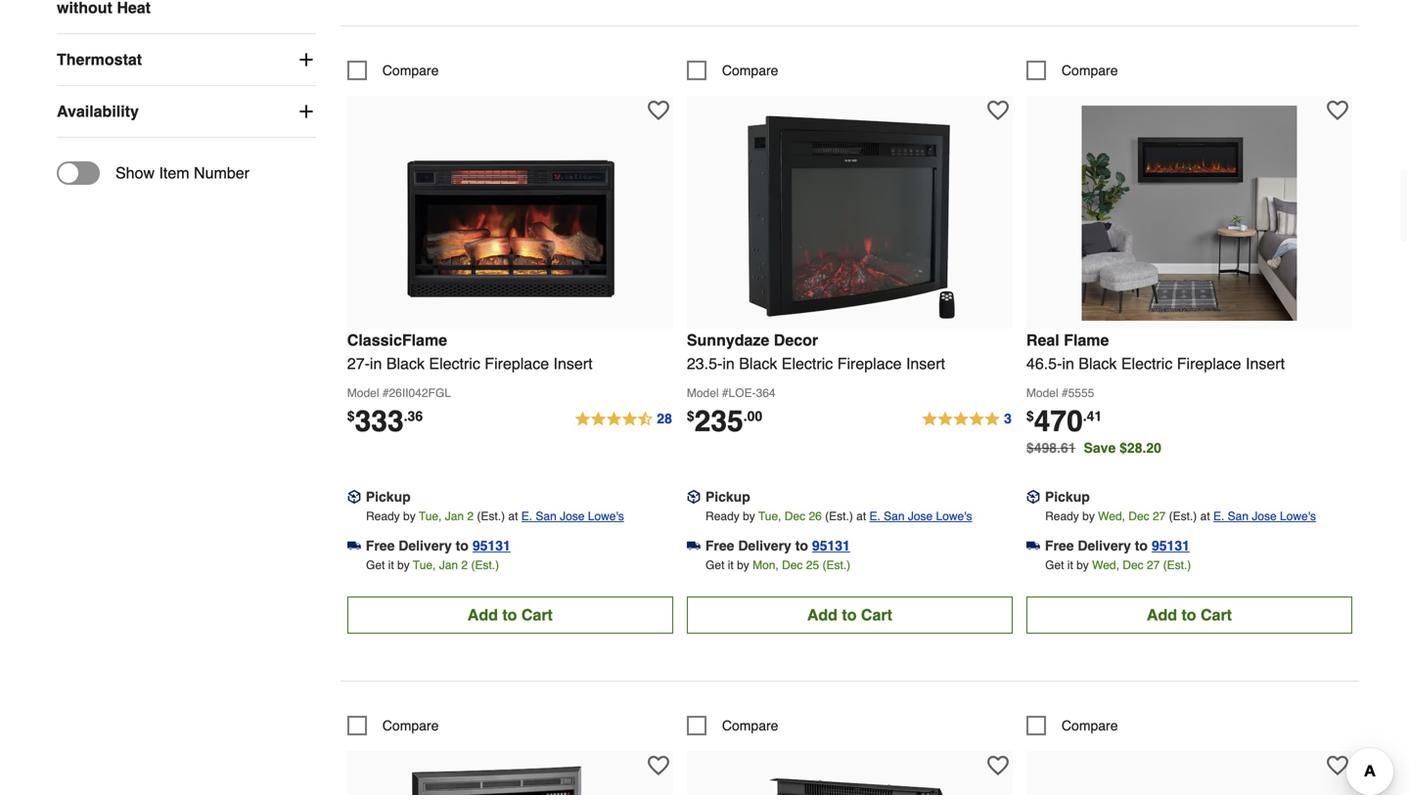 Task type: vqa. For each thing, say whether or not it's contained in the screenshot.
link 'Within'
no



Task type: locate. For each thing, give the bounding box(es) containing it.
3 e. from the left
[[1214, 510, 1225, 524]]

compare inside 5001135107 "element"
[[722, 63, 779, 78]]

0 horizontal spatial electric
[[429, 355, 481, 373]]

2 95131 button from the left
[[812, 536, 851, 556]]

at for wed, dec 27
[[1201, 510, 1211, 524]]

2 horizontal spatial at
[[1201, 510, 1211, 524]]

0 horizontal spatial ready
[[366, 510, 400, 524]]

2 horizontal spatial it
[[1068, 559, 1074, 573]]

2 pickup image from the left
[[1027, 491, 1041, 504]]

electric inside real flame 46.5-in black electric fireplace insert
[[1122, 355, 1173, 373]]

free up get it by tue, jan 2 (est.)
[[366, 538, 395, 554]]

model # loe-364
[[687, 387, 776, 400]]

2 95131 from the left
[[812, 538, 851, 554]]

1 horizontal spatial pickup
[[706, 489, 751, 505]]

add to cart button down 25 at bottom
[[687, 597, 1013, 634]]

0 horizontal spatial cart
[[522, 606, 553, 624]]

insert
[[554, 355, 593, 373], [906, 355, 946, 373], [1246, 355, 1285, 373]]

electric for 23.5-in black electric fireplace insert
[[782, 355, 833, 373]]

free delivery to 95131 up get it by mon, dec 25 (est.)
[[706, 538, 851, 554]]

lowe's
[[588, 510, 624, 524], [936, 510, 973, 524], [1281, 510, 1317, 524]]

2 $ from the left
[[687, 409, 695, 424]]

0 horizontal spatial san
[[536, 510, 557, 524]]

1 vertical spatial 27
[[1147, 559, 1160, 573]]

2 horizontal spatial truck filled image
[[1027, 539, 1041, 553]]

27
[[1153, 510, 1166, 524], [1147, 559, 1160, 573]]

cart for second add to cart button
[[861, 606, 893, 624]]

0 horizontal spatial add to cart
[[468, 606, 553, 624]]

2 up get it by tue, jan 2 (est.)
[[467, 510, 474, 524]]

235
[[695, 405, 744, 438]]

2 horizontal spatial $
[[1027, 409, 1034, 424]]

e. for get it by mon, dec 25 (est.)
[[870, 510, 881, 524]]

tue,
[[419, 510, 442, 524], [759, 510, 782, 524], [413, 559, 436, 573]]

pickup image down $498.61
[[1027, 491, 1041, 504]]

ready down $498.61
[[1046, 510, 1080, 524]]

1 electric from the left
[[429, 355, 481, 373]]

free delivery to 95131 up get it by wed, dec 27 (est.)
[[1045, 538, 1190, 554]]

3 95131 from the left
[[1152, 538, 1190, 554]]

sunnydaze decor 23.5-in black electric fireplace insert
[[687, 331, 946, 373]]

fireplace inside classicflame 27-in black electric fireplace insert
[[485, 355, 549, 373]]

26ii042fgl
[[389, 387, 451, 400]]

0 horizontal spatial it
[[388, 559, 394, 573]]

1 horizontal spatial add to cart
[[807, 606, 893, 624]]

1 add to cart from the left
[[468, 606, 553, 624]]

pickup for ready by tue, jan 2 (est.) at e. san jose lowe's
[[366, 489, 411, 505]]

2 add to cart from the left
[[807, 606, 893, 624]]

1001463088 element
[[687, 716, 779, 736]]

electric
[[429, 355, 481, 373], [782, 355, 833, 373], [1122, 355, 1173, 373]]

2 horizontal spatial free
[[1045, 538, 1074, 554]]

1 horizontal spatial add to cart button
[[687, 597, 1013, 634]]

san for get it by tue, jan 2 (est.)
[[536, 510, 557, 524]]

27 up get it by wed, dec 27 (est.)
[[1153, 510, 1166, 524]]

3 95131 button from the left
[[1152, 536, 1190, 556]]

#
[[383, 387, 389, 400], [722, 387, 729, 400], [1062, 387, 1069, 400]]

95131 up 25 at bottom
[[812, 538, 851, 554]]

1 pickup image from the left
[[347, 491, 361, 504]]

95131 for mon, dec 25
[[812, 538, 851, 554]]

2 free delivery to 95131 from the left
[[706, 538, 851, 554]]

95131 for wed, dec 27
[[1152, 538, 1190, 554]]

3 in from the left
[[1063, 355, 1075, 373]]

23.5-
[[687, 355, 723, 373]]

2 horizontal spatial e.
[[1214, 510, 1225, 524]]

3 free delivery to 95131 from the left
[[1045, 538, 1190, 554]]

add down get it by tue, jan 2 (est.)
[[468, 606, 498, 624]]

0 horizontal spatial jose
[[560, 510, 585, 524]]

add to cart button down get it by wed, dec 27 (est.)
[[1027, 597, 1353, 634]]

$ for 470
[[1027, 409, 1034, 424]]

1 horizontal spatial #
[[722, 387, 729, 400]]

insert inside the sunnydaze decor 23.5-in black electric fireplace insert
[[906, 355, 946, 373]]

95131 button down ready by wed, dec 27 (est.) at e. san jose lowe's
[[1152, 536, 1190, 556]]

1 delivery from the left
[[399, 538, 452, 554]]

# up actual price $235.00 element
[[722, 387, 729, 400]]

plus image
[[296, 102, 316, 121]]

free for get it by mon, dec 25 (est.)
[[706, 538, 735, 554]]

2 electric from the left
[[782, 355, 833, 373]]

insert for 46.5-
[[1246, 355, 1285, 373]]

3 free from the left
[[1045, 538, 1074, 554]]

4.5 stars image
[[574, 408, 673, 432]]

add to cart down get it by tue, jan 2 (est.)
[[468, 606, 553, 624]]

compare inside 1000631427 'element'
[[383, 63, 439, 78]]

1 lowe's from the left
[[588, 510, 624, 524]]

2 jose from the left
[[908, 510, 933, 524]]

3 truck filled image from the left
[[1027, 539, 1041, 553]]

95131 down ready by wed, dec 27 (est.) at e. san jose lowe's
[[1152, 538, 1190, 554]]

3 e. san jose lowe's button from the left
[[1214, 507, 1317, 527]]

0 horizontal spatial delivery
[[399, 538, 452, 554]]

get
[[366, 559, 385, 573], [706, 559, 725, 573], [1046, 559, 1065, 573]]

2 horizontal spatial add to cart button
[[1027, 597, 1353, 634]]

3 at from the left
[[1201, 510, 1211, 524]]

2 in from the left
[[723, 355, 735, 373]]

black
[[387, 355, 425, 373], [739, 355, 778, 373], [1079, 355, 1117, 373]]

1 free from the left
[[366, 538, 395, 554]]

1 horizontal spatial truck filled image
[[687, 539, 701, 553]]

by
[[403, 510, 416, 524], [743, 510, 756, 524], [1083, 510, 1095, 524], [397, 559, 410, 573], [737, 559, 750, 573], [1077, 559, 1089, 573]]

delivery
[[399, 538, 452, 554], [738, 538, 792, 554], [1078, 538, 1132, 554]]

2 e. san jose lowe's button from the left
[[870, 507, 973, 527]]

3 lowe's from the left
[[1281, 510, 1317, 524]]

2 ready from the left
[[706, 510, 740, 524]]

0 horizontal spatial add
[[468, 606, 498, 624]]

jan
[[445, 510, 464, 524], [439, 559, 458, 573]]

1 horizontal spatial in
[[723, 355, 735, 373]]

electric up $28.20
[[1122, 355, 1173, 373]]

1 horizontal spatial get
[[706, 559, 725, 573]]

1 horizontal spatial fireplace
[[838, 355, 902, 373]]

3 ready from the left
[[1046, 510, 1080, 524]]

1 ready from the left
[[366, 510, 400, 524]]

ready for ready by tue, jan 2 (est.) at e. san jose lowe's
[[366, 510, 400, 524]]

delivery for wed,
[[1078, 538, 1132, 554]]

2 free from the left
[[706, 538, 735, 554]]

fireplace inside the sunnydaze decor 23.5-in black electric fireplace insert
[[838, 355, 902, 373]]

e. san jose lowe's button
[[522, 507, 624, 527], [870, 507, 973, 527], [1214, 507, 1317, 527]]

95131 down ready by tue, jan 2 (est.) at e. san jose lowe's
[[473, 538, 511, 554]]

electric inside classicflame 27-in black electric fireplace insert
[[429, 355, 481, 373]]

1 cart from the left
[[522, 606, 553, 624]]

san for get it by wed, dec 27 (est.)
[[1228, 510, 1249, 524]]

jose for ready by tue, dec 26 (est.) at e. san jose lowe's
[[908, 510, 933, 524]]

28
[[657, 411, 672, 427]]

.00
[[744, 409, 763, 424]]

1 in from the left
[[370, 355, 382, 373]]

delivery up get it by wed, dec 27 (est.)
[[1078, 538, 1132, 554]]

1 horizontal spatial at
[[857, 510, 867, 524]]

it for wed, dec 27
[[1068, 559, 1074, 573]]

e.
[[522, 510, 533, 524], [870, 510, 881, 524], [1214, 510, 1225, 524]]

lowe's for ready by tue, dec 26 (est.) at e. san jose lowe's
[[936, 510, 973, 524]]

pickup image down 333
[[347, 491, 361, 504]]

ready up get it by tue, jan 2 (est.)
[[366, 510, 400, 524]]

2 at from the left
[[857, 510, 867, 524]]

in down "flame"
[[1063, 355, 1075, 373]]

in inside real flame 46.5-in black electric fireplace insert
[[1063, 355, 1075, 373]]

it
[[388, 559, 394, 573], [728, 559, 734, 573], [1068, 559, 1074, 573]]

1 horizontal spatial free
[[706, 538, 735, 554]]

e. for get it by wed, dec 27 (est.)
[[1214, 510, 1225, 524]]

1 horizontal spatial heart outline image
[[1327, 756, 1349, 777]]

1 horizontal spatial 95131 button
[[812, 536, 851, 556]]

get for get it by mon, dec 25 (est.)
[[706, 559, 725, 573]]

5 stars image
[[921, 408, 1013, 432]]

electric down "decor"
[[782, 355, 833, 373]]

save
[[1084, 440, 1116, 456]]

1 san from the left
[[536, 510, 557, 524]]

get it by tue, jan 2 (est.)
[[366, 559, 499, 573]]

2 pickup from the left
[[706, 489, 751, 505]]

delivery up get it by tue, jan 2 (est.)
[[399, 538, 452, 554]]

27 down ready by wed, dec 27 (est.) at e. san jose lowe's
[[1147, 559, 1160, 573]]

2 horizontal spatial insert
[[1246, 355, 1285, 373]]

3 delivery from the left
[[1078, 538, 1132, 554]]

1 horizontal spatial free delivery to 95131
[[706, 538, 851, 554]]

1 95131 from the left
[[473, 538, 511, 554]]

dec left 25 at bottom
[[782, 559, 803, 573]]

tue, up get it by tue, jan 2 (est.)
[[419, 510, 442, 524]]

ready up get it by mon, dec 25 (est.)
[[706, 510, 740, 524]]

2 add from the left
[[807, 606, 838, 624]]

free delivery to 95131 for wed,
[[1045, 538, 1190, 554]]

2 horizontal spatial add
[[1147, 606, 1178, 624]]

2 horizontal spatial get
[[1046, 559, 1065, 573]]

pickup down $498.61
[[1045, 489, 1090, 505]]

2 horizontal spatial ready
[[1046, 510, 1080, 524]]

2 horizontal spatial san
[[1228, 510, 1249, 524]]

in down classicflame
[[370, 355, 382, 373]]

sunnydaze decor 23.5-in black electric fireplace insert image
[[742, 106, 958, 321]]

dec left 26
[[785, 510, 806, 524]]

1 horizontal spatial electric
[[782, 355, 833, 373]]

2 horizontal spatial add to cart
[[1147, 606, 1233, 624]]

25
[[806, 559, 820, 573]]

free up get it by wed, dec 27 (est.)
[[1045, 538, 1074, 554]]

1 horizontal spatial pickup image
[[1027, 491, 1041, 504]]

2 horizontal spatial e. san jose lowe's button
[[1214, 507, 1317, 527]]

0 horizontal spatial lowe's
[[588, 510, 624, 524]]

(est.) right 25 at bottom
[[823, 559, 851, 573]]

2 horizontal spatial black
[[1079, 355, 1117, 373]]

1 horizontal spatial black
[[739, 355, 778, 373]]

3 it from the left
[[1068, 559, 1074, 573]]

e. san jose lowe's button for ready by tue, jan 2 (est.) at e. san jose lowe's
[[522, 507, 624, 527]]

compare inside 5013934685 element
[[1062, 63, 1118, 78]]

to
[[456, 538, 469, 554], [796, 538, 809, 554], [1135, 538, 1148, 554], [503, 606, 517, 624], [842, 606, 857, 624], [1182, 606, 1197, 624]]

1 vertical spatial heart outline image
[[1327, 756, 1349, 777]]

2 horizontal spatial jose
[[1252, 510, 1277, 524]]

3 electric from the left
[[1122, 355, 1173, 373]]

95131 for tue, jan 2
[[473, 538, 511, 554]]

3 add to cart from the left
[[1147, 606, 1233, 624]]

# for 23.5-
[[722, 387, 729, 400]]

1 get from the left
[[366, 559, 385, 573]]

2 get from the left
[[706, 559, 725, 573]]

truck filled image for get it by tue, jan 2 (est.)
[[347, 539, 361, 553]]

0 vertical spatial heart outline image
[[648, 100, 669, 121]]

availability
[[57, 102, 139, 120]]

dec up get it by wed, dec 27 (est.)
[[1129, 510, 1150, 524]]

1 # from the left
[[383, 387, 389, 400]]

0 horizontal spatial model
[[347, 387, 379, 400]]

add to cart button
[[347, 597, 673, 634], [687, 597, 1013, 634], [1027, 597, 1353, 634]]

0 vertical spatial jan
[[445, 510, 464, 524]]

1 horizontal spatial $
[[687, 409, 695, 424]]

bansa rose 36-in black electric fireplace insert | touch screen | adjustable flame | remote control | 2 heat settings | energy saving led technology image
[[403, 762, 618, 796]]

1 truck filled image from the left
[[347, 539, 361, 553]]

in down sunnydaze
[[723, 355, 735, 373]]

1 horizontal spatial san
[[884, 510, 905, 524]]

2 lowe's from the left
[[936, 510, 973, 524]]

pickup
[[366, 489, 411, 505], [706, 489, 751, 505], [1045, 489, 1090, 505]]

2 truck filled image from the left
[[687, 539, 701, 553]]

get it by wed, dec 27 (est.)
[[1046, 559, 1192, 573]]

.36
[[404, 409, 423, 424]]

lowe's for ready by wed, dec 27 (est.) at e. san jose lowe's
[[1281, 510, 1317, 524]]

95131
[[473, 538, 511, 554], [812, 538, 851, 554], [1152, 538, 1190, 554]]

3 fireplace from the left
[[1177, 355, 1242, 373]]

delivery up mon,
[[738, 538, 792, 554]]

0 horizontal spatial 95131
[[473, 538, 511, 554]]

95131 button
[[473, 536, 511, 556], [812, 536, 851, 556], [1152, 536, 1190, 556]]

95131 button for tue, jan 2
[[473, 536, 511, 556]]

black down classicflame
[[387, 355, 425, 373]]

2 horizontal spatial #
[[1062, 387, 1069, 400]]

jan down ready by tue, jan 2 (est.) at e. san jose lowe's
[[439, 559, 458, 573]]

compare inside 50152826 element
[[1062, 718, 1118, 734]]

1 it from the left
[[388, 559, 394, 573]]

jan up get it by tue, jan 2 (est.)
[[445, 510, 464, 524]]

1 insert from the left
[[554, 355, 593, 373]]

1 horizontal spatial lowe's
[[936, 510, 973, 524]]

model # 26ii042fgl
[[347, 387, 451, 400]]

ready by tue, dec 26 (est.) at e. san jose lowe's
[[706, 510, 973, 524]]

2 horizontal spatial 95131 button
[[1152, 536, 1190, 556]]

27-
[[347, 355, 370, 373]]

2 delivery from the left
[[738, 538, 792, 554]]

1 horizontal spatial e. san jose lowe's button
[[870, 507, 973, 527]]

0 horizontal spatial in
[[370, 355, 382, 373]]

95131 button for mon, dec 25
[[812, 536, 851, 556]]

2 horizontal spatial free delivery to 95131
[[1045, 538, 1190, 554]]

black inside the sunnydaze decor 23.5-in black electric fireplace insert
[[739, 355, 778, 373]]

2 san from the left
[[884, 510, 905, 524]]

5001135107 element
[[687, 61, 779, 80]]

1 horizontal spatial insert
[[906, 355, 946, 373]]

2 e. from the left
[[870, 510, 881, 524]]

black up the 364
[[739, 355, 778, 373]]

3 $ from the left
[[1027, 409, 1034, 424]]

pickup for ready by tue, dec 26 (est.) at e. san jose lowe's
[[706, 489, 751, 505]]

# up $ 333 .36
[[383, 387, 389, 400]]

real flame 46.5-in black electric fireplace insert image
[[1082, 106, 1298, 321]]

actual price $470.41 element
[[1027, 405, 1103, 438]]

fireplace for 23.5-in black electric fireplace insert
[[838, 355, 902, 373]]

0 horizontal spatial insert
[[554, 355, 593, 373]]

1 black from the left
[[387, 355, 425, 373]]

wed, down ready by wed, dec 27 (est.) at e. san jose lowe's
[[1093, 559, 1120, 573]]

heart outline image
[[648, 100, 669, 121], [1327, 756, 1349, 777]]

3 san from the left
[[1228, 510, 1249, 524]]

$ inside $ 470 .41
[[1027, 409, 1034, 424]]

truck filled image
[[347, 539, 361, 553], [687, 539, 701, 553], [1027, 539, 1041, 553]]

26
[[809, 510, 822, 524]]

insert for 23.5-
[[906, 355, 946, 373]]

compare for 5013934685 element
[[1062, 63, 1118, 78]]

1 $ from the left
[[347, 409, 355, 424]]

fireplace inside real flame 46.5-in black electric fireplace insert
[[1177, 355, 1242, 373]]

$ right 28 at the left of the page
[[687, 409, 695, 424]]

(est.)
[[477, 510, 505, 524], [825, 510, 853, 524], [1170, 510, 1198, 524], [471, 559, 499, 573], [823, 559, 851, 573], [1164, 559, 1192, 573]]

wed, up get it by wed, dec 27 (est.)
[[1099, 510, 1126, 524]]

model for in
[[347, 387, 379, 400]]

1 horizontal spatial delivery
[[738, 538, 792, 554]]

add down get it by wed, dec 27 (est.)
[[1147, 606, 1178, 624]]

2 fireplace from the left
[[838, 355, 902, 373]]

1 e. san jose lowe's button from the left
[[522, 507, 624, 527]]

1 horizontal spatial cart
[[861, 606, 893, 624]]

5014608771 element
[[347, 716, 439, 736]]

$ for 235
[[687, 409, 695, 424]]

$ inside $ 235 .00
[[687, 409, 695, 424]]

mon,
[[753, 559, 779, 573]]

actual price $333.36 element
[[347, 405, 423, 438]]

black inside classicflame 27-in black electric fireplace insert
[[387, 355, 425, 373]]

compare inside 5014608771 element
[[383, 718, 439, 734]]

470
[[1034, 405, 1083, 438]]

1 at from the left
[[508, 510, 518, 524]]

0 horizontal spatial $
[[347, 409, 355, 424]]

free
[[366, 538, 395, 554], [706, 538, 735, 554], [1045, 538, 1074, 554]]

at for tue, jan 2
[[508, 510, 518, 524]]

3 insert from the left
[[1246, 355, 1285, 373]]

0 horizontal spatial get
[[366, 559, 385, 573]]

2 horizontal spatial fireplace
[[1177, 355, 1242, 373]]

0 horizontal spatial e.
[[522, 510, 533, 524]]

add to cart down 25 at bottom
[[807, 606, 893, 624]]

0 horizontal spatial pickup
[[366, 489, 411, 505]]

get for get it by wed, dec 27 (est.)
[[1046, 559, 1065, 573]]

in inside the sunnydaze decor 23.5-in black electric fireplace insert
[[723, 355, 735, 373]]

item
[[159, 164, 190, 182]]

1 fireplace from the left
[[485, 355, 549, 373]]

1 jose from the left
[[560, 510, 585, 524]]

model down 27-
[[347, 387, 379, 400]]

2 horizontal spatial in
[[1063, 355, 1075, 373]]

$
[[347, 409, 355, 424], [687, 409, 695, 424], [1027, 409, 1034, 424]]

pickup image for ready by tue, jan 2 (est.) at e. san jose lowe's
[[347, 491, 361, 504]]

electric up 26ii042fgl
[[429, 355, 481, 373]]

$ 235 .00
[[687, 405, 763, 438]]

0 horizontal spatial truck filled image
[[347, 539, 361, 553]]

in
[[370, 355, 382, 373], [723, 355, 735, 373], [1063, 355, 1075, 373]]

pickup down actual price $333.36 element
[[366, 489, 411, 505]]

black down "flame"
[[1079, 355, 1117, 373]]

jose
[[560, 510, 585, 524], [908, 510, 933, 524], [1252, 510, 1277, 524]]

95131 button down ready by tue, jan 2 (est.) at e. san jose lowe's
[[473, 536, 511, 556]]

1 vertical spatial jan
[[439, 559, 458, 573]]

2 cart from the left
[[861, 606, 893, 624]]

add to cart down get it by wed, dec 27 (est.)
[[1147, 606, 1233, 624]]

cart for first add to cart button from left
[[522, 606, 553, 624]]

3 cart from the left
[[1201, 606, 1233, 624]]

cart
[[522, 606, 553, 624], [861, 606, 893, 624], [1201, 606, 1233, 624]]

black inside real flame 46.5-in black electric fireplace insert
[[1079, 355, 1117, 373]]

1 horizontal spatial e.
[[870, 510, 881, 524]]

free delivery to 95131 for tue,
[[366, 538, 511, 554]]

0 horizontal spatial fireplace
[[485, 355, 549, 373]]

plus image
[[296, 50, 316, 70]]

add to cart button down get it by tue, jan 2 (est.)
[[347, 597, 673, 634]]

1 add to cart button from the left
[[347, 597, 673, 634]]

$ inside $ 333 .36
[[347, 409, 355, 424]]

at
[[508, 510, 518, 524], [857, 510, 867, 524], [1201, 510, 1211, 524]]

free delivery to 95131 up get it by tue, jan 2 (est.)
[[366, 538, 511, 554]]

95131 button up 25 at bottom
[[812, 536, 851, 556]]

show item number
[[116, 164, 250, 182]]

1 horizontal spatial add
[[807, 606, 838, 624]]

(est.) up get it by tue, jan 2 (est.)
[[477, 510, 505, 524]]

2 # from the left
[[722, 387, 729, 400]]

2 black from the left
[[739, 355, 778, 373]]

2 horizontal spatial delivery
[[1078, 538, 1132, 554]]

model for 23.5-
[[687, 387, 719, 400]]

at for tue, dec 26
[[857, 510, 867, 524]]

pickup for ready by wed, dec 27 (est.) at e. san jose lowe's
[[1045, 489, 1090, 505]]

$ down 27-
[[347, 409, 355, 424]]

0 horizontal spatial pickup image
[[347, 491, 361, 504]]

3 jose from the left
[[1252, 510, 1277, 524]]

0 horizontal spatial 95131 button
[[473, 536, 511, 556]]

get it by mon, dec 25 (est.)
[[706, 559, 851, 573]]

1 horizontal spatial jose
[[908, 510, 933, 524]]

free for get it by wed, dec 27 (est.)
[[1045, 538, 1074, 554]]

1 95131 button from the left
[[473, 536, 511, 556]]

compare
[[383, 63, 439, 78], [722, 63, 779, 78], [1062, 63, 1118, 78], [383, 718, 439, 734], [722, 718, 779, 734], [1062, 718, 1118, 734]]

1 pickup from the left
[[366, 489, 411, 505]]

add down 25 at bottom
[[807, 606, 838, 624]]

0 horizontal spatial free delivery to 95131
[[366, 538, 511, 554]]

0 horizontal spatial at
[[508, 510, 518, 524]]

2 horizontal spatial cart
[[1201, 606, 1233, 624]]

model
[[347, 387, 379, 400], [687, 387, 719, 400], [1027, 387, 1059, 400]]

# up $ 470 .41
[[1062, 387, 1069, 400]]

2 horizontal spatial electric
[[1122, 355, 1173, 373]]

0 horizontal spatial #
[[383, 387, 389, 400]]

2 insert from the left
[[906, 355, 946, 373]]

availability button
[[57, 86, 316, 137]]

0 horizontal spatial free
[[366, 538, 395, 554]]

2 add to cart button from the left
[[687, 597, 1013, 634]]

1 horizontal spatial it
[[728, 559, 734, 573]]

wed,
[[1099, 510, 1126, 524], [1093, 559, 1120, 573]]

3 get from the left
[[1046, 559, 1065, 573]]

0 horizontal spatial e. san jose lowe's button
[[522, 507, 624, 527]]

2 horizontal spatial pickup
[[1045, 489, 1090, 505]]

add
[[468, 606, 498, 624], [807, 606, 838, 624], [1147, 606, 1178, 624]]

free delivery to 95131
[[366, 538, 511, 554], [706, 538, 851, 554], [1045, 538, 1190, 554]]

compare for 1000631427 'element'
[[383, 63, 439, 78]]

50152826 element
[[1027, 716, 1118, 736]]

2
[[467, 510, 474, 524], [461, 559, 468, 573]]

compare inside 1001463088 element
[[722, 718, 779, 734]]

dec
[[785, 510, 806, 524], [1129, 510, 1150, 524], [782, 559, 803, 573], [1123, 559, 1144, 573]]

heart outline image
[[988, 100, 1009, 121], [1327, 100, 1349, 121], [648, 756, 669, 777], [988, 756, 1009, 777]]

insert inside real flame 46.5-in black electric fireplace insert
[[1246, 355, 1285, 373]]

2 model from the left
[[687, 387, 719, 400]]

jose for ready by tue, jan 2 (est.) at e. san jose lowe's
[[560, 510, 585, 524]]

compare for 5014608771 element
[[383, 718, 439, 734]]

1 e. from the left
[[522, 510, 533, 524]]

san
[[536, 510, 557, 524], [884, 510, 905, 524], [1228, 510, 1249, 524]]

sunnydaze
[[687, 331, 770, 349]]

2 horizontal spatial 95131
[[1152, 538, 1190, 554]]

ready by wed, dec 27 (est.) at e. san jose lowe's
[[1046, 510, 1317, 524]]

free up get it by mon, dec 25 (est.)
[[706, 538, 735, 554]]

classicflame 27-in black electric fireplace insert
[[347, 331, 593, 373]]

1 horizontal spatial model
[[687, 387, 719, 400]]

2 horizontal spatial lowe's
[[1281, 510, 1317, 524]]

1 free delivery to 95131 from the left
[[366, 538, 511, 554]]

fireplace
[[485, 355, 549, 373], [838, 355, 902, 373], [1177, 355, 1242, 373]]

0 horizontal spatial black
[[387, 355, 425, 373]]

tue, left 26
[[759, 510, 782, 524]]

3 model from the left
[[1027, 387, 1059, 400]]

1 horizontal spatial 95131
[[812, 538, 851, 554]]

$ right 3
[[1027, 409, 1034, 424]]

3 black from the left
[[1079, 355, 1117, 373]]

1 horizontal spatial ready
[[706, 510, 740, 524]]

add to cart
[[468, 606, 553, 624], [807, 606, 893, 624], [1147, 606, 1233, 624]]

pickup image
[[347, 491, 361, 504], [1027, 491, 1041, 504]]

tue, for tue, jan 2
[[419, 510, 442, 524]]

3 pickup from the left
[[1045, 489, 1090, 505]]

pickup right pickup icon
[[706, 489, 751, 505]]

model down "46.5-"
[[1027, 387, 1059, 400]]

2 it from the left
[[728, 559, 734, 573]]

1 model from the left
[[347, 387, 379, 400]]

0 horizontal spatial heart outline image
[[648, 100, 669, 121]]

ready
[[366, 510, 400, 524], [706, 510, 740, 524], [1046, 510, 1080, 524]]

model down 23.5-
[[687, 387, 719, 400]]

tue, for tue, dec 26
[[759, 510, 782, 524]]

jose for ready by wed, dec 27 (est.) at e. san jose lowe's
[[1252, 510, 1277, 524]]

$28.20
[[1120, 440, 1162, 456]]

3 # from the left
[[1062, 387, 1069, 400]]

2 down ready by tue, jan 2 (est.) at e. san jose lowe's
[[461, 559, 468, 573]]

0 horizontal spatial add to cart button
[[347, 597, 673, 634]]

2 horizontal spatial model
[[1027, 387, 1059, 400]]

electric inside the sunnydaze decor 23.5-in black electric fireplace insert
[[782, 355, 833, 373]]



Task type: describe. For each thing, give the bounding box(es) containing it.
in for real flame 46.5-in black electric fireplace insert
[[1063, 355, 1075, 373]]

model for 46.5-
[[1027, 387, 1059, 400]]

compare for 1001463088 element
[[722, 718, 779, 734]]

black for 23.5-
[[739, 355, 778, 373]]

truck filled image for get it by wed, dec 27 (est.)
[[1027, 539, 1041, 553]]

(est.) down ready by wed, dec 27 (est.) at e. san jose lowe's
[[1164, 559, 1192, 573]]

5555
[[1069, 387, 1095, 400]]

delivery for tue,
[[399, 538, 452, 554]]

get for get it by tue, jan 2 (est.)
[[366, 559, 385, 573]]

thermostat
[[57, 51, 142, 69]]

.41
[[1083, 409, 1103, 424]]

show item number element
[[57, 162, 250, 185]]

dimplex 23.25-in black electric fireplace insert image
[[742, 762, 958, 796]]

free for get it by tue, jan 2 (est.)
[[366, 538, 395, 554]]

cart for first add to cart button from the right
[[1201, 606, 1233, 624]]

$ for 333
[[347, 409, 355, 424]]

real
[[1027, 331, 1060, 349]]

0 vertical spatial 2
[[467, 510, 474, 524]]

$498.61
[[1027, 440, 1076, 456]]

flame
[[1064, 331, 1110, 349]]

(est.) up get it by wed, dec 27 (est.)
[[1170, 510, 1198, 524]]

0 vertical spatial wed,
[[1099, 510, 1126, 524]]

1000631427 element
[[347, 61, 439, 80]]

real flame 46.5-in black electric fireplace insert
[[1027, 331, 1285, 373]]

$ 470 .41
[[1027, 405, 1103, 438]]

number
[[194, 164, 250, 182]]

1 add from the left
[[468, 606, 498, 624]]

e. for get it by tue, jan 2 (est.)
[[522, 510, 533, 524]]

compare for 50152826 element
[[1062, 718, 1118, 734]]

electric for 46.5-in black electric fireplace insert
[[1122, 355, 1173, 373]]

it for mon, dec 25
[[728, 559, 734, 573]]

thermostat button
[[57, 34, 316, 85]]

28 button
[[574, 408, 673, 432]]

3
[[1005, 411, 1012, 427]]

delivery for mon,
[[738, 538, 792, 554]]

(est.) right 26
[[825, 510, 853, 524]]

pickup image
[[687, 491, 701, 504]]

lowe's for ready by tue, jan 2 (est.) at e. san jose lowe's
[[588, 510, 624, 524]]

364
[[756, 387, 776, 400]]

fireplace for 46.5-in black electric fireplace insert
[[1177, 355, 1242, 373]]

# for 46.5-
[[1062, 387, 1069, 400]]

1 vertical spatial 2
[[461, 559, 468, 573]]

$ 333 .36
[[347, 405, 423, 438]]

95131 button for wed, dec 27
[[1152, 536, 1190, 556]]

it for tue, jan 2
[[388, 559, 394, 573]]

5013934685 element
[[1027, 61, 1118, 80]]

e. san jose lowe's button for ready by wed, dec 27 (est.) at e. san jose lowe's
[[1214, 507, 1317, 527]]

black for 46.5-
[[1079, 355, 1117, 373]]

in inside classicflame 27-in black electric fireplace insert
[[370, 355, 382, 373]]

3 add from the left
[[1147, 606, 1178, 624]]

dec down ready by wed, dec 27 (est.) at e. san jose lowe's
[[1123, 559, 1144, 573]]

classicflame 27-in black electric fireplace insert image
[[403, 106, 618, 321]]

46.5-
[[1027, 355, 1063, 373]]

compare for 5001135107 "element"
[[722, 63, 779, 78]]

truck filled image for get it by mon, dec 25 (est.)
[[687, 539, 701, 553]]

insert inside classicflame 27-in black electric fireplace insert
[[554, 355, 593, 373]]

0 vertical spatial 27
[[1153, 510, 1166, 524]]

3 add to cart button from the left
[[1027, 597, 1353, 634]]

ready for ready by wed, dec 27 (est.) at e. san jose lowe's
[[1046, 510, 1080, 524]]

1 vertical spatial wed,
[[1093, 559, 1120, 573]]

(est.) down ready by tue, jan 2 (est.) at e. san jose lowe's
[[471, 559, 499, 573]]

actual price $235.00 element
[[687, 405, 763, 438]]

was price $498.61 element
[[1027, 436, 1084, 456]]

free delivery to 95131 for mon,
[[706, 538, 851, 554]]

in for sunnydaze decor 23.5-in black electric fireplace insert
[[723, 355, 735, 373]]

tue, down ready by tue, jan 2 (est.) at e. san jose lowe's
[[413, 559, 436, 573]]

show
[[116, 164, 155, 182]]

san for get it by mon, dec 25 (est.)
[[884, 510, 905, 524]]

ready by tue, jan 2 (est.) at e. san jose lowe's
[[366, 510, 624, 524]]

3 button
[[921, 408, 1013, 432]]

333
[[355, 405, 404, 438]]

model # 5555
[[1027, 387, 1095, 400]]

$498.61 save $28.20
[[1027, 440, 1162, 456]]

e. san jose lowe's button for ready by tue, dec 26 (est.) at e. san jose lowe's
[[870, 507, 973, 527]]

decor
[[774, 331, 819, 349]]

# for in
[[383, 387, 389, 400]]

ready for ready by tue, dec 26 (est.) at e. san jose lowe's
[[706, 510, 740, 524]]

pickup image for ready by wed, dec 27 (est.) at e. san jose lowe's
[[1027, 491, 1041, 504]]

classicflame
[[347, 331, 447, 349]]

loe-
[[729, 387, 756, 400]]



